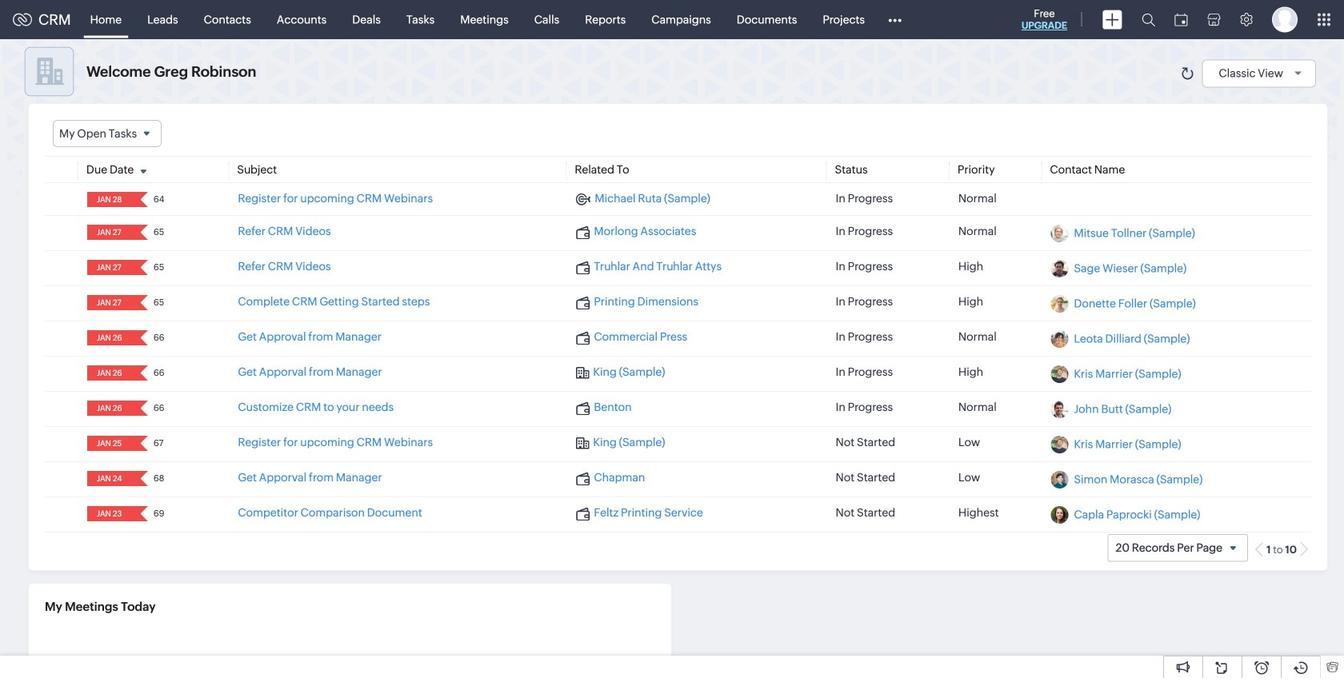 Task type: vqa. For each thing, say whether or not it's contained in the screenshot.
Search element
yes



Task type: locate. For each thing, give the bounding box(es) containing it.
Other Modules field
[[878, 7, 912, 32]]

search element
[[1133, 0, 1165, 39]]

None field
[[53, 120, 162, 147], [92, 192, 130, 207], [92, 225, 130, 240], [92, 260, 130, 276], [92, 296, 130, 311], [92, 331, 130, 346], [92, 366, 130, 381], [92, 401, 130, 416], [92, 436, 130, 452], [92, 472, 130, 487], [92, 507, 130, 522], [53, 120, 162, 147], [92, 192, 130, 207], [92, 225, 130, 240], [92, 260, 130, 276], [92, 296, 130, 311], [92, 331, 130, 346], [92, 366, 130, 381], [92, 401, 130, 416], [92, 436, 130, 452], [92, 472, 130, 487], [92, 507, 130, 522]]

profile image
[[1273, 7, 1298, 32]]

logo image
[[13, 13, 32, 26]]

create menu image
[[1103, 10, 1123, 29]]



Task type: describe. For each thing, give the bounding box(es) containing it.
create menu element
[[1093, 0, 1133, 39]]

search image
[[1142, 13, 1156, 26]]

profile element
[[1263, 0, 1308, 39]]

calendar image
[[1175, 13, 1189, 26]]



